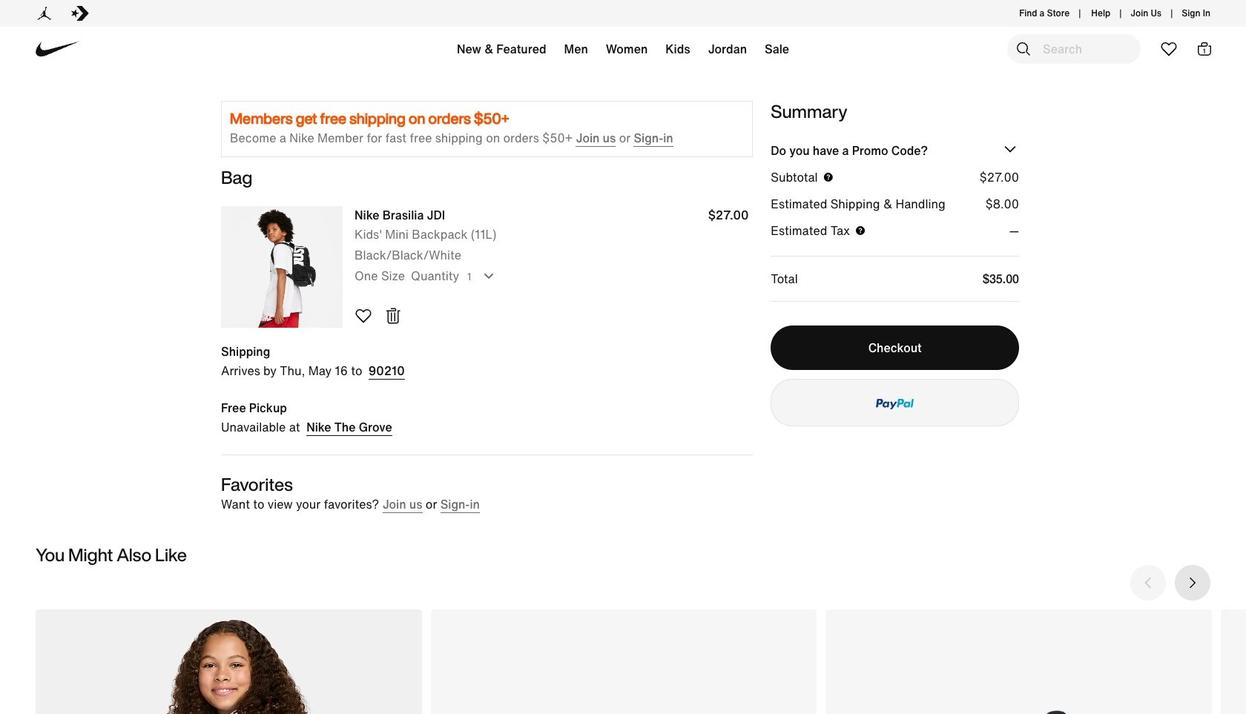Task type: locate. For each thing, give the bounding box(es) containing it.
menu bar
[[252, 30, 995, 74]]

nike brasilia jdi image
[[221, 206, 343, 328]]

jordan image
[[36, 4, 53, 22]]

Enter a Promo Code text field
[[771, 173, 946, 200]]

remove image
[[384, 307, 402, 325]]



Task type: vqa. For each thing, say whether or not it's contained in the screenshot.
GIRLS Checkbox
no



Task type: describe. For each thing, give the bounding box(es) containing it.
paypal image
[[877, 399, 915, 409]]

move to favorites image
[[355, 307, 373, 325]]

kids' mini backpack (11l) image
[[36, 610, 422, 715]]

open search modal image
[[1015, 40, 1033, 58]]

Search Products text field
[[1008, 34, 1142, 64]]

converse image
[[71, 4, 89, 22]]

nike home page image
[[28, 20, 87, 78]]

nike college cap image
[[826, 610, 1212, 715]]

favorites image
[[1161, 40, 1179, 58]]



